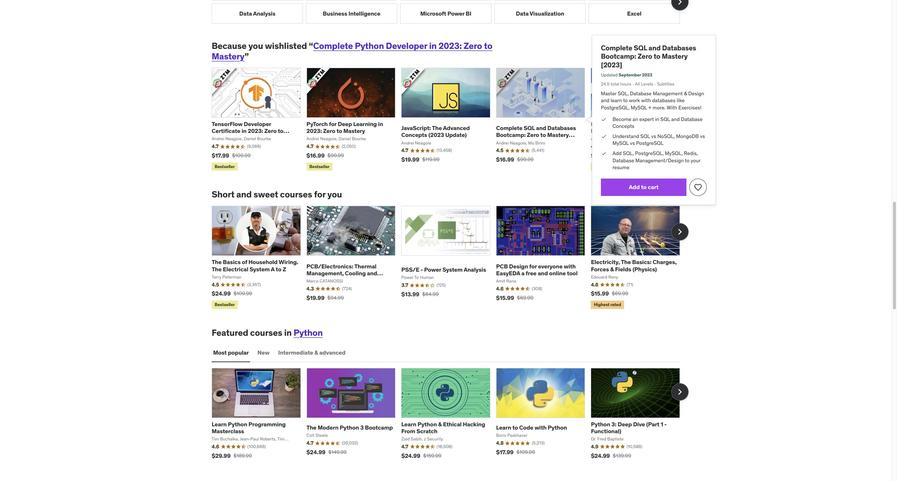 Task type: vqa. For each thing, say whether or not it's contained in the screenshot.
Complete SQL and Databases Bootcamp: Zero to Mastery [2023] 'link' to the bottom
yes



Task type: describe. For each thing, give the bounding box(es) containing it.
resume
[[615, 162, 631, 168]]

andrei
[[497, 140, 509, 146]]

learn python & ethical hacking from scratch
[[402, 421, 486, 435]]

learn to code with python link
[[497, 425, 568, 432]]

scratch
[[417, 428, 438, 435]]

excel link
[[589, 3, 681, 24]]

data visualization link
[[495, 3, 586, 24]]

carousel element containing the basics of household wiring. the electrical system a to z
[[212, 206, 689, 311]]

learn for learn to code with python
[[497, 425, 512, 432]]

python right code
[[548, 425, 568, 432]]

deep for functional)
[[618, 421, 632, 428]]

mastery for tensorflow developer certificate in 2023: zero to mastery
[[212, 134, 234, 142]]

database inside complete sql and databases bootcamp: zero to mastery [2023] updated september 2023 24.5 total hours all levels subtitles master sql, database management & design and learn to work with databases like postgresql, mysql + more. with exercises!
[[632, 92, 652, 98]]

mastery inside pytorch for deep learning in 2023: zero to mastery
[[344, 127, 365, 135]]

deep for to
[[338, 120, 352, 128]]

mastery for complete sql and databases bootcamp: zero to mastery [2023]
[[548, 131, 569, 139]]

pcb design for everyone with easyeda a free and online tool link
[[497, 263, 578, 277]]

advanced
[[443, 125, 470, 132]]

sql for complete sql and databases bootcamp: zero to mastery [2023]
[[524, 125, 535, 132]]

carousel element containing data analysis
[[212, 0, 689, 24]]

databases for complete sql and databases bootcamp: zero to mastery [2023]
[[548, 125, 577, 132]]

postgresql, inside complete sql and databases bootcamp: zero to mastery [2023] updated september 2023 24.5 total hours all levels subtitles master sql, database management & design and learn to work with databases like postgresql, mysql + more. with exercises!
[[605, 106, 632, 112]]

1 vertical spatial for
[[314, 189, 326, 200]]

the modern python 3 bootcamp
[[307, 425, 393, 432]]

$16.99 $99.99
[[497, 156, 534, 163]]

intermediate & advanced
[[278, 349, 346, 357]]

complete for complete sql and databases bootcamp: zero to mastery [2023]
[[497, 125, 523, 132]]

most popular button
[[212, 344, 250, 362]]

microsoft
[[421, 10, 447, 17]]

concepts inside become an expert in  sql and database concepts
[[615, 123, 636, 129]]

to inside tensorflow developer certificate in 2023: zero to mastery
[[278, 127, 284, 135]]

in inside pytorch for deep learning in 2023: zero to mastery
[[378, 120, 383, 128]]

data analysis link
[[212, 3, 303, 24]]

and inside "pcb/electronics: thermal management, cooling and derating"
[[367, 270, 377, 277]]

excel
[[628, 10, 642, 17]]

2 vertical spatial with
[[535, 425, 547, 432]]

bootcamp: for complete sql and databases bootcamp: zero to mastery [2023] updated september 2023 24.5 total hours all levels subtitles master sql, database management & design and learn to work with databases like postgresql, mysql + more. with exercises!
[[605, 56, 638, 64]]

pcb
[[497, 263, 508, 270]]

database inside the add sql, postgresql, mysql, redis, database management/design to your resume
[[615, 155, 636, 161]]

mysql,
[[665, 148, 681, 155]]

for inside pytorch for deep learning in 2023: zero to mastery
[[329, 120, 337, 128]]

the inside electricity, the basics: charges, forces & fields (physics)
[[621, 259, 631, 266]]

& inside learn python & ethical hacking from scratch
[[438, 421, 442, 428]]

sql for understand sql vs nosql, mongodb vs mysql vs postgresql
[[642, 132, 651, 139]]

with inside pcb design for everyone with easyeda a free and online tool
[[564, 263, 576, 270]]

24.5
[[605, 84, 613, 89]]

management
[[653, 92, 681, 98]]

to inside complete sql and databases bootcamp: zero to mastery [2023]
[[541, 131, 546, 139]]

xsmall image
[[605, 148, 610, 155]]

xsmall image for become
[[605, 116, 610, 123]]

databases
[[653, 99, 675, 105]]

september
[[621, 75, 642, 80]]

microsoft power bi
[[421, 10, 472, 17]]

code
[[520, 425, 534, 432]]

design inside complete sql and databases bootcamp: zero to mastery [2023] updated september 2023 24.5 total hours all levels subtitles master sql, database management & design and learn to work with databases like postgresql, mysql + more. with exercises!
[[687, 92, 702, 98]]

learn for learn python & ethical hacking from scratch
[[402, 421, 417, 428]]

basics
[[223, 259, 241, 266]]

electrical
[[223, 266, 249, 273]]

zero inside pytorch for deep learning in 2023: zero to mastery
[[323, 127, 336, 135]]

tensorflow developer certificate in 2023: zero to mastery
[[212, 120, 284, 142]]

short
[[212, 189, 235, 200]]

certificate
[[212, 127, 241, 135]]

postgresql, inside the add sql, postgresql, mysql, redis, database management/design to your resume
[[637, 148, 664, 155]]

household
[[249, 259, 278, 266]]

master
[[605, 92, 619, 98]]

hacking
[[463, 421, 486, 428]]

for inside pcb design for everyone with easyeda a free and online tool
[[530, 263, 537, 270]]

0 vertical spatial -
[[421, 266, 423, 274]]

update)
[[446, 131, 467, 139]]

and down master
[[605, 99, 613, 105]]

business
[[323, 10, 348, 17]]

the modern python 3 bootcamp link
[[307, 425, 393, 432]]

intelligence
[[349, 10, 381, 17]]

0 horizontal spatial you
[[249, 40, 263, 52]]

from
[[402, 428, 416, 435]]

cooling
[[345, 270, 366, 277]]

ethical
[[443, 421, 462, 428]]

zero for tensorflow developer certificate in 2023: zero to mastery
[[265, 127, 277, 135]]

masterclass
[[212, 428, 244, 435]]

microsoft power bi link
[[400, 3, 492, 24]]

free
[[526, 270, 537, 277]]

updated
[[605, 75, 620, 80]]

zero for complete sql and databases bootcamp: zero to mastery [2023] updated september 2023 24.5 total hours all levels subtitles master sql, database management & design and learn to work with databases like postgresql, mysql + more. with exercises!
[[639, 56, 653, 64]]

1 vertical spatial power
[[425, 266, 442, 274]]

and inside complete sql and databases bootcamp: zero to mastery [2023]
[[536, 125, 547, 132]]

data visualization
[[516, 10, 565, 17]]

in for developer
[[242, 127, 247, 135]]

pytorch
[[307, 120, 328, 128]]

tensorflow developer certificate in 2023: zero to mastery link
[[212, 120, 289, 142]]

2023: inside pytorch for deep learning in 2023: zero to mastery
[[307, 127, 322, 135]]

complete sql and databases bootcamp: zero to mastery [2023]
[[497, 125, 577, 146]]

mastery for complete python developer in 2023: zero to mastery
[[212, 51, 245, 62]]

1 horizontal spatial you
[[328, 189, 342, 200]]

modern
[[318, 425, 339, 432]]

python inside learn python programming masterclass
[[228, 421, 247, 428]]

because
[[212, 40, 247, 52]]

& inside button
[[315, 349, 318, 357]]

3:
[[612, 421, 617, 428]]

with inside complete sql and databases bootcamp: zero to mastery [2023] updated september 2023 24.5 total hours all levels subtitles master sql, database management & design and learn to work with databases like postgresql, mysql + more. with exercises!
[[642, 99, 652, 105]]

design inside pcb design for everyone with easyeda a free and online tool
[[510, 263, 528, 270]]

sql, inside complete sql and databases bootcamp: zero to mastery [2023] updated september 2023 24.5 total hours all levels subtitles master sql, database management & design and learn to work with databases like postgresql, mysql + more. with exercises!
[[620, 92, 631, 98]]

andrei neagoie, mo binni
[[497, 140, 546, 146]]

zero for complete sql and databases bootcamp: zero to mastery [2023]
[[527, 131, 540, 139]]

to inside complete python developer in 2023: zero to mastery
[[484, 40, 493, 52]]

the basics of household wiring. the electrical system a to z link
[[212, 259, 299, 273]]

understand
[[615, 132, 641, 139]]

derating
[[307, 277, 330, 284]]

add sql, postgresql, mysql, redis, database management/design to your resume
[[615, 148, 698, 168]]

electricity, the basics: charges, forces & fields (physics) link
[[591, 259, 677, 273]]

become
[[615, 116, 633, 122]]

because you wishlisted "
[[212, 40, 313, 52]]

to inside pytorch for deep learning in 2023: zero to mastery
[[337, 127, 342, 135]]

add to cart button
[[605, 175, 685, 192]]

to inside button
[[642, 180, 648, 187]]

javascript: the advanced concepts (2023 update) link
[[402, 125, 470, 139]]

1
[[661, 421, 664, 428]]

sql, inside the add sql, postgresql, mysql, redis, database management/design to your resume
[[625, 148, 636, 155]]

tool
[[567, 270, 578, 277]]

subtitles
[[657, 84, 674, 89]]

carousel element containing learn python programming masterclass
[[212, 368, 689, 465]]

and inside pcb design for everyone with easyeda a free and online tool
[[538, 270, 548, 277]]

- inside python 3: deep dive (part 1 - functional)
[[665, 421, 667, 428]]

wishlisted
[[265, 40, 307, 52]]

python link
[[294, 327, 323, 339]]

complete for complete python developer in 2023: zero to mastery
[[313, 40, 353, 52]]

complete sql and databases bootcamp: zero to mastery [2023] link for (5,441)
[[497, 125, 577, 146]]

online
[[550, 270, 566, 277]]

the inside javascript: the advanced concepts (2023 update)
[[432, 125, 442, 132]]

3
[[361, 425, 364, 432]]

javascript:
[[402, 125, 431, 132]]

next image for python 3: deep dive (part 1 - functional)
[[675, 387, 686, 398]]



Task type: locate. For each thing, give the bounding box(es) containing it.
1 vertical spatial you
[[328, 189, 342, 200]]

postgresql, down postgresql
[[637, 148, 664, 155]]

1 data from the left
[[239, 10, 252, 17]]

5441 reviews element
[[532, 148, 545, 154]]

- right 1
[[665, 421, 667, 428]]

mysql
[[633, 106, 648, 112], [615, 139, 631, 145]]

concepts inside javascript: the advanced concepts (2023 update)
[[402, 131, 428, 139]]

1 vertical spatial database
[[680, 116, 700, 122]]

learn
[[212, 421, 227, 428], [402, 421, 417, 428], [497, 425, 512, 432]]

python inside python 3: deep dive (part 1 - functional)
[[591, 421, 611, 428]]

postgresql,
[[605, 106, 632, 112], [637, 148, 664, 155]]

2023: for developer
[[439, 40, 462, 52]]

2 horizontal spatial learn
[[497, 425, 512, 432]]

next image for electricity, the basics: charges, forces & fields (physics)
[[675, 227, 686, 238]]

complete inside complete sql and databases bootcamp: zero to mastery [2023] updated september 2023 24.5 total hours all levels subtitles master sql, database management & design and learn to work with databases like postgresql, mysql + more. with exercises!
[[605, 48, 634, 56]]

"
[[309, 40, 313, 52]]

0 vertical spatial databases
[[662, 48, 694, 56]]

add left cart
[[631, 180, 641, 187]]

zero inside tensorflow developer certificate in 2023: zero to mastery
[[265, 127, 277, 135]]

1 horizontal spatial bootcamp:
[[605, 56, 638, 64]]

complete sql and databases bootcamp: zero to mastery [2023] link for all levels
[[605, 48, 694, 72]]

1 horizontal spatial system
[[443, 266, 463, 274]]

0 horizontal spatial add
[[615, 148, 624, 155]]

mysql down understand
[[615, 139, 631, 145]]

2 horizontal spatial for
[[530, 263, 537, 270]]

in inside become an expert in  sql and database concepts
[[655, 116, 659, 122]]

carousel element
[[212, 0, 689, 24], [212, 68, 689, 172], [212, 206, 689, 311], [212, 368, 689, 465]]

like
[[676, 99, 683, 105]]

sql down more.
[[660, 116, 670, 122]]

short and sweet courses for you
[[212, 189, 342, 200]]

new
[[258, 349, 270, 357]]

0 horizontal spatial concepts
[[402, 131, 428, 139]]

business intelligence
[[323, 10, 381, 17]]

0 vertical spatial concepts
[[615, 123, 636, 129]]

1 horizontal spatial postgresql,
[[637, 148, 664, 155]]

0 vertical spatial bootcamp:
[[605, 56, 638, 64]]

advanced
[[320, 349, 346, 357]]

1 horizontal spatial for
[[329, 120, 337, 128]]

design right pcb
[[510, 263, 528, 270]]

mastery inside complete sql and databases bootcamp: zero to mastery [2023] updated september 2023 24.5 total hours all levels subtitles master sql, database management & design and learn to work with databases like postgresql, mysql + more. with exercises!
[[662, 56, 686, 64]]

database up work
[[632, 92, 652, 98]]

database
[[632, 92, 652, 98], [680, 116, 700, 122], [615, 155, 636, 161]]

2 vertical spatial next image
[[675, 387, 686, 398]]

python up intermediate & advanced
[[294, 327, 323, 339]]

1 next image from the top
[[675, 0, 686, 8]]

2023:
[[439, 40, 462, 52], [248, 127, 263, 135], [307, 127, 322, 135]]

learn inside learn python programming masterclass
[[212, 421, 227, 428]]

complete sql and databases bootcamp: zero to mastery [2023] link up (5,441)
[[497, 125, 577, 146]]

0 vertical spatial courses
[[280, 189, 312, 200]]

bootcamp: for complete sql and databases bootcamp: zero to mastery [2023]
[[497, 131, 526, 139]]

mastery
[[212, 51, 245, 62], [662, 56, 686, 64], [344, 127, 365, 135], [548, 131, 569, 139], [212, 134, 234, 142]]

& inside complete sql and databases bootcamp: zero to mastery [2023] updated september 2023 24.5 total hours all levels subtitles master sql, database management & design and learn to work with databases like postgresql, mysql + more. with exercises!
[[683, 92, 686, 98]]

in right the expert
[[655, 116, 659, 122]]

add to cart
[[631, 180, 659, 187]]

with right code
[[535, 425, 547, 432]]

2 horizontal spatial 2023:
[[439, 40, 462, 52]]

0 horizontal spatial design
[[510, 263, 528, 270]]

0 horizontal spatial for
[[314, 189, 326, 200]]

0 vertical spatial mysql
[[633, 106, 648, 112]]

zero inside complete sql and databases bootcamp: zero to mastery [2023] updated september 2023 24.5 total hours all levels subtitles master sql, database management & design and learn to work with databases like postgresql, mysql + more. with exercises!
[[639, 56, 653, 64]]

0 horizontal spatial mysql
[[615, 139, 631, 145]]

z
[[283, 266, 286, 273]]

in right certificate at the left
[[242, 127, 247, 135]]

sql up 2023
[[635, 48, 648, 56]]

complete inside complete sql and databases bootcamp: zero to mastery [2023]
[[497, 125, 523, 132]]

"
[[245, 51, 249, 62]]

1 vertical spatial add
[[631, 180, 641, 187]]

1 vertical spatial postgresql,
[[637, 148, 664, 155]]

0 horizontal spatial complete sql and databases bootcamp: zero to mastery [2023] link
[[497, 125, 577, 146]]

learn inside learn python & ethical hacking from scratch
[[402, 421, 417, 428]]

sql
[[635, 48, 648, 56], [660, 116, 670, 122], [524, 125, 535, 132], [642, 132, 651, 139]]

pcb design for everyone with easyeda a free and online tool
[[497, 263, 578, 277]]

zero
[[464, 40, 483, 52], [639, 56, 653, 64], [265, 127, 277, 135], [323, 127, 336, 135], [527, 131, 540, 139]]

vs
[[652, 132, 656, 139], [698, 132, 702, 139], [632, 139, 637, 145]]

with up +
[[642, 99, 652, 105]]

sql, up resume
[[625, 148, 636, 155]]

1 vertical spatial deep
[[618, 421, 632, 428]]

python down intelligence
[[355, 40, 384, 52]]

0 horizontal spatial -
[[421, 266, 423, 274]]

zero inside complete python developer in 2023: zero to mastery
[[464, 40, 483, 52]]

1 horizontal spatial vs
[[652, 132, 656, 139]]

0 horizontal spatial developer
[[244, 120, 271, 128]]

1 horizontal spatial 2023:
[[307, 127, 322, 135]]

0 vertical spatial sql,
[[620, 92, 631, 98]]

data for data analysis
[[239, 10, 252, 17]]

deep inside python 3: deep dive (part 1 - functional)
[[618, 421, 632, 428]]

database down exercises!
[[680, 116, 700, 122]]

courses up 'new'
[[250, 327, 283, 339]]

1 vertical spatial design
[[510, 263, 528, 270]]

0 vertical spatial deep
[[338, 120, 352, 128]]

in inside tensorflow developer certificate in 2023: zero to mastery
[[242, 127, 247, 135]]

- right pss/e
[[421, 266, 423, 274]]

sql inside understand sql vs nosql, mongodb vs mysql vs postgresql
[[642, 132, 651, 139]]

0 horizontal spatial databases
[[548, 125, 577, 132]]

2023: inside tensorflow developer certificate in 2023: zero to mastery
[[248, 127, 263, 135]]

& up like
[[683, 92, 686, 98]]

1 horizontal spatial add
[[631, 180, 641, 187]]

1 vertical spatial courses
[[250, 327, 283, 339]]

0 vertical spatial you
[[249, 40, 263, 52]]

a
[[522, 270, 525, 277]]

sql, down hours
[[620, 92, 631, 98]]

0 vertical spatial for
[[329, 120, 337, 128]]

thermal
[[355, 263, 377, 270]]

deep left learning
[[338, 120, 352, 128]]

0 horizontal spatial with
[[535, 425, 547, 432]]

sql inside complete sql and databases bootcamp: zero to mastery [2023]
[[524, 125, 535, 132]]

2023: for certificate
[[248, 127, 263, 135]]

mastery inside complete sql and databases bootcamp: zero to mastery [2023]
[[548, 131, 569, 139]]

concepts down become
[[615, 123, 636, 129]]

power left bi
[[448, 10, 465, 17]]

2 horizontal spatial with
[[642, 99, 652, 105]]

2 xsmall image from the top
[[605, 132, 610, 139]]

1 carousel element from the top
[[212, 0, 689, 24]]

0 horizontal spatial 2023:
[[248, 127, 263, 135]]

database up resume
[[615, 155, 636, 161]]

sweet
[[254, 189, 278, 200]]

0 vertical spatial postgresql,
[[605, 106, 632, 112]]

python inside complete python developer in 2023: zero to mastery
[[355, 40, 384, 52]]

popular
[[228, 349, 249, 357]]

and inside become an expert in  sql and database concepts
[[671, 116, 679, 122]]

data for data visualization
[[516, 10, 529, 17]]

2 vertical spatial database
[[615, 155, 636, 161]]

fields
[[616, 266, 632, 273]]

0 vertical spatial with
[[642, 99, 652, 105]]

python 3: deep dive (part 1 - functional) link
[[591, 421, 667, 435]]

(2023
[[429, 131, 444, 139]]

0 vertical spatial database
[[632, 92, 652, 98]]

& left fields
[[611, 266, 614, 273]]

mysql inside understand sql vs nosql, mongodb vs mysql vs postgresql
[[615, 139, 631, 145]]

[2023] up updated
[[605, 64, 625, 72]]

complete up andrei at the top right of page
[[497, 125, 523, 132]]

add right xsmall image
[[615, 148, 624, 155]]

pcb/electronics: thermal management, cooling and derating
[[307, 263, 377, 284]]

1 horizontal spatial deep
[[618, 421, 632, 428]]

add for add sql, postgresql, mysql, redis, database management/design to your resume
[[615, 148, 624, 155]]

learn python programming masterclass link
[[212, 421, 286, 435]]

add inside button
[[631, 180, 641, 187]]

0 horizontal spatial analysis
[[253, 10, 276, 17]]

2 horizontal spatial vs
[[698, 132, 702, 139]]

[2023] for complete sql and databases bootcamp: zero to mastery [2023]
[[497, 138, 514, 146]]

for
[[329, 120, 337, 128], [314, 189, 326, 200], [530, 263, 537, 270]]

zero inside complete sql and databases bootcamp: zero to mastery [2023]
[[527, 131, 540, 139]]

0 horizontal spatial power
[[425, 266, 442, 274]]

deep inside pytorch for deep learning in 2023: zero to mastery
[[338, 120, 352, 128]]

1 vertical spatial concepts
[[402, 131, 428, 139]]

3 carousel element from the top
[[212, 206, 689, 311]]

complete down business
[[313, 40, 353, 52]]

analysis left pcb
[[464, 266, 487, 274]]

xsmall image left become
[[605, 116, 610, 123]]

featured courses in python
[[212, 327, 323, 339]]

1 horizontal spatial concepts
[[615, 123, 636, 129]]

1 horizontal spatial power
[[448, 10, 465, 17]]

0 vertical spatial complete sql and databases bootcamp: zero to mastery [2023] link
[[605, 48, 694, 72]]

0 vertical spatial next image
[[675, 0, 686, 8]]

sql up postgresql
[[642, 132, 651, 139]]

0 vertical spatial add
[[615, 148, 624, 155]]

1 vertical spatial complete sql and databases bootcamp: zero to mastery [2023] link
[[497, 125, 577, 146]]

1 horizontal spatial complete sql and databases bootcamp: zero to mastery [2023] link
[[605, 48, 694, 72]]

power right pss/e
[[425, 266, 442, 274]]

1 vertical spatial sql,
[[625, 148, 636, 155]]

and right free
[[538, 270, 548, 277]]

1 horizontal spatial design
[[687, 92, 702, 98]]

pcb/electronics:
[[307, 263, 354, 270]]

in left python link
[[284, 327, 292, 339]]

and right short on the top of page
[[237, 189, 252, 200]]

1 horizontal spatial mysql
[[633, 106, 648, 112]]

complete inside complete python developer in 2023: zero to mastery
[[313, 40, 353, 52]]

0 vertical spatial design
[[687, 92, 702, 98]]

mo
[[529, 140, 535, 146]]

all
[[637, 84, 641, 89]]

carousel element containing tensorflow developer certificate in 2023: zero to mastery
[[212, 68, 689, 172]]

add inside the add sql, postgresql, mysql, redis, database management/design to your resume
[[615, 148, 624, 155]]

complete python developer in 2023: zero to mastery link
[[212, 40, 493, 62]]

[2023] inside complete sql and databases bootcamp: zero to mastery [2023]
[[497, 138, 514, 146]]

in for python
[[429, 40, 437, 52]]

add for add to cart
[[631, 180, 641, 187]]

databases for complete sql and databases bootcamp: zero to mastery [2023] updated september 2023 24.5 total hours all levels subtitles master sql, database management & design and learn to work with databases like postgresql, mysql + more. with exercises!
[[662, 48, 694, 56]]

python right from
[[418, 421, 437, 428]]

data inside data visualization link
[[516, 10, 529, 17]]

intermediate
[[278, 349, 313, 357]]

levels
[[642, 84, 654, 89]]

in inside complete python developer in 2023: zero to mastery
[[429, 40, 437, 52]]

+
[[649, 106, 652, 112]]

1 vertical spatial with
[[564, 263, 576, 270]]

0 vertical spatial developer
[[386, 40, 428, 52]]

0 horizontal spatial data
[[239, 10, 252, 17]]

mastery for complete sql and databases bootcamp: zero to mastery [2023] updated september 2023 24.5 total hours all levels subtitles master sql, database management & design and learn to work with databases like postgresql, mysql + more. with exercises!
[[662, 56, 686, 64]]

developer inside tensorflow developer certificate in 2023: zero to mastery
[[244, 120, 271, 128]]

developer inside complete python developer in 2023: zero to mastery
[[386, 40, 428, 52]]

2 data from the left
[[516, 10, 529, 17]]

1 vertical spatial xsmall image
[[605, 132, 610, 139]]

a
[[271, 266, 275, 273]]

1 horizontal spatial developer
[[386, 40, 428, 52]]

dive
[[634, 421, 646, 428]]

1 xsmall image from the top
[[605, 116, 610, 123]]

& left ethical
[[438, 421, 442, 428]]

0 horizontal spatial vs
[[632, 139, 637, 145]]

0 vertical spatial xsmall image
[[605, 116, 610, 123]]

vs right mongodb
[[698, 132, 702, 139]]

functional)
[[591, 428, 622, 435]]

1 vertical spatial analysis
[[464, 266, 487, 274]]

pss/e
[[402, 266, 420, 274]]

everyone
[[539, 263, 563, 270]]

forces
[[591, 266, 610, 273]]

1 vertical spatial mysql
[[615, 139, 631, 145]]

in
[[429, 40, 437, 52], [655, 116, 659, 122], [378, 120, 383, 128], [242, 127, 247, 135], [284, 327, 292, 339]]

to inside the add sql, postgresql, mysql, redis, database management/design to your resume
[[684, 155, 688, 161]]

0 horizontal spatial deep
[[338, 120, 352, 128]]

analysis up because you wishlisted "
[[253, 10, 276, 17]]

developer
[[386, 40, 428, 52], [244, 120, 271, 128]]

databases inside complete sql and databases bootcamp: zero to mastery [2023] updated september 2023 24.5 total hours all levels subtitles master sql, database management & design and learn to work with databases like postgresql, mysql + more. with exercises!
[[662, 48, 694, 56]]

1 horizontal spatial -
[[665, 421, 667, 428]]

most
[[213, 349, 227, 357]]

data inside data analysis link
[[239, 10, 252, 17]]

of
[[242, 259, 247, 266]]

0 vertical spatial analysis
[[253, 10, 276, 17]]

tensorflow
[[212, 120, 243, 128]]

1 horizontal spatial data
[[516, 10, 529, 17]]

learn python & ethical hacking from scratch link
[[402, 421, 486, 435]]

1 horizontal spatial analysis
[[464, 266, 487, 274]]

databases inside complete sql and databases bootcamp: zero to mastery [2023]
[[548, 125, 577, 132]]

0 horizontal spatial [2023]
[[497, 138, 514, 146]]

learning
[[354, 120, 377, 128]]

bi
[[466, 10, 472, 17]]

mastery inside tensorflow developer certificate in 2023: zero to mastery
[[212, 134, 234, 142]]

sql up mo
[[524, 125, 535, 132]]

3 next image from the top
[[675, 387, 686, 398]]

in for an
[[655, 116, 659, 122]]

and down with
[[671, 116, 679, 122]]

0 horizontal spatial bootcamp:
[[497, 131, 526, 139]]

xsmall image
[[605, 116, 610, 123], [605, 132, 610, 139]]

python left programming
[[228, 421, 247, 428]]

& left advanced
[[315, 349, 318, 357]]

database inside become an expert in  sql and database concepts
[[680, 116, 700, 122]]

courses right sweet
[[280, 189, 312, 200]]

0 horizontal spatial learn
[[212, 421, 227, 428]]

wiring.
[[279, 259, 299, 266]]

management/design
[[637, 155, 682, 161]]

bootcamp: up neagoie,
[[497, 131, 526, 139]]

1 horizontal spatial [2023]
[[605, 64, 625, 72]]

charges,
[[653, 259, 677, 266]]

xsmall image for understand
[[605, 132, 610, 139]]

0 horizontal spatial postgresql,
[[605, 106, 632, 112]]

more.
[[653, 106, 665, 112]]

2 horizontal spatial complete
[[605, 48, 634, 56]]

understand sql vs nosql, mongodb vs mysql vs postgresql
[[615, 132, 702, 145]]

learn for learn python programming masterclass
[[212, 421, 227, 428]]

postgresql, down learn at the right top of the page
[[605, 106, 632, 112]]

system inside the basics of household wiring. the electrical system a to z
[[250, 266, 270, 273]]

new button
[[256, 344, 271, 362]]

learn
[[614, 99, 624, 105]]

work
[[631, 99, 641, 105]]

with
[[666, 106, 676, 112]]

(5,441)
[[532, 148, 545, 153]]

sql inside complete sql and databases bootcamp: zero to mastery [2023] updated september 2023 24.5 total hours all levels subtitles master sql, database management & design and learn to work with databases like postgresql, mysql + more. with exercises!
[[635, 48, 648, 56]]

2023: inside complete python developer in 2023: zero to mastery
[[439, 40, 462, 52]]

&
[[683, 92, 686, 98], [611, 266, 614, 273], [315, 349, 318, 357], [438, 421, 442, 428]]

1 horizontal spatial databases
[[662, 48, 694, 56]]

1 horizontal spatial complete
[[497, 125, 523, 132]]

next image
[[675, 88, 686, 100]]

xsmall image up xsmall image
[[605, 132, 610, 139]]

complete sql and databases bootcamp: zero to mastery [2023] link up 2023
[[605, 48, 694, 72]]

analysis
[[253, 10, 276, 17], [464, 266, 487, 274]]

bootcamp: up updated
[[605, 56, 638, 64]]

next image
[[675, 0, 686, 8], [675, 227, 686, 238], [675, 387, 686, 398]]

bootcamp: inside complete sql and databases bootcamp: zero to mastery [2023] updated september 2023 24.5 total hours all levels subtitles master sql, database management & design and learn to work with databases like postgresql, mysql + more. with exercises!
[[605, 56, 638, 64]]

0 vertical spatial [2023]
[[605, 64, 625, 72]]

$16.99
[[497, 156, 515, 163]]

sql for complete sql and databases bootcamp: zero to mastery [2023] updated september 2023 24.5 total hours all levels subtitles master sql, database management & design and learn to work with databases like postgresql, mysql + more. with exercises!
[[635, 48, 648, 56]]

bootcamp: inside complete sql and databases bootcamp: zero to mastery [2023]
[[497, 131, 526, 139]]

next image for excel
[[675, 0, 686, 8]]

2 next image from the top
[[675, 227, 686, 238]]

2 vertical spatial for
[[530, 263, 537, 270]]

concepts left (2023
[[402, 131, 428, 139]]

zero for complete python developer in 2023: zero to mastery
[[464, 40, 483, 52]]

python 3: deep dive (part 1 - functional)
[[591, 421, 667, 435]]

the basics of household wiring. the electrical system a to z
[[212, 259, 299, 273]]

expert
[[641, 116, 654, 122]]

complete for complete sql and databases bootcamp: zero to mastery [2023] updated september 2023 24.5 total hours all levels subtitles master sql, database management & design and learn to work with databases like postgresql, mysql + more. with exercises!
[[605, 48, 634, 56]]

courses
[[280, 189, 312, 200], [250, 327, 283, 339]]

0 horizontal spatial system
[[250, 266, 270, 273]]

1 horizontal spatial with
[[564, 263, 576, 270]]

to inside the basics of household wiring. the electrical system a to z
[[276, 266, 282, 273]]

deep right 3:
[[618, 421, 632, 428]]

1 vertical spatial developer
[[244, 120, 271, 128]]

python inside learn python & ethical hacking from scratch
[[418, 421, 437, 428]]

wishlist image
[[692, 179, 700, 188]]

1 vertical spatial next image
[[675, 227, 686, 238]]

in right learning
[[378, 120, 383, 128]]

sql inside become an expert in  sql and database concepts
[[660, 116, 670, 122]]

[2023] for complete sql and databases bootcamp: zero to mastery [2023] updated september 2023 24.5 total hours all levels subtitles master sql, database management & design and learn to work with databases like postgresql, mysql + more. with exercises!
[[605, 64, 625, 72]]

python left 3:
[[591, 421, 611, 428]]

an
[[634, 116, 640, 122]]

most popular
[[213, 349, 249, 357]]

[2023] inside complete sql and databases bootcamp: zero to mastery [2023] updated september 2023 24.5 total hours all levels subtitles master sql, database management & design and learn to work with databases like postgresql, mysql + more. with exercises!
[[605, 64, 625, 72]]

1 vertical spatial databases
[[548, 125, 577, 132]]

2023
[[643, 75, 653, 80]]

2 carousel element from the top
[[212, 68, 689, 172]]

data analysis
[[239, 10, 276, 17]]

in down microsoft
[[429, 40, 437, 52]]

4 carousel element from the top
[[212, 368, 689, 465]]

& inside electricity, the basics: charges, forces & fields (physics)
[[611, 266, 614, 273]]

1 vertical spatial [2023]
[[497, 138, 514, 146]]

mysql down work
[[633, 106, 648, 112]]

vs down understand
[[632, 139, 637, 145]]

bootcamp
[[365, 425, 393, 432]]

hours
[[623, 84, 633, 89]]

databases
[[662, 48, 694, 56], [548, 125, 577, 132]]

1 horizontal spatial learn
[[402, 421, 417, 428]]

mysql inside complete sql and databases bootcamp: zero to mastery [2023] updated september 2023 24.5 total hours all levels subtitles master sql, database management & design and learn to work with databases like postgresql, mysql + more. with exercises!
[[633, 106, 648, 112]]

cart
[[649, 180, 659, 187]]

and up binni
[[536, 125, 547, 132]]

1 vertical spatial bootcamp:
[[497, 131, 526, 139]]

python left 3
[[340, 425, 359, 432]]

with right everyone
[[564, 263, 576, 270]]

design right next image
[[687, 92, 702, 98]]

complete up updated
[[605, 48, 634, 56]]

vs up postgresql
[[652, 132, 656, 139]]

mastery inside complete python developer in 2023: zero to mastery
[[212, 51, 245, 62]]

and right cooling on the left of the page
[[367, 270, 377, 277]]

and up 2023
[[649, 48, 661, 56]]

to
[[484, 40, 493, 52], [654, 56, 660, 64], [625, 99, 630, 105], [278, 127, 284, 135], [337, 127, 342, 135], [541, 131, 546, 139], [684, 155, 688, 161], [642, 180, 648, 187], [276, 266, 282, 273], [513, 425, 518, 432]]

0 horizontal spatial complete
[[313, 40, 353, 52]]

0 vertical spatial power
[[448, 10, 465, 17]]

1 vertical spatial -
[[665, 421, 667, 428]]

[2023] up "4.5"
[[497, 138, 514, 146]]



